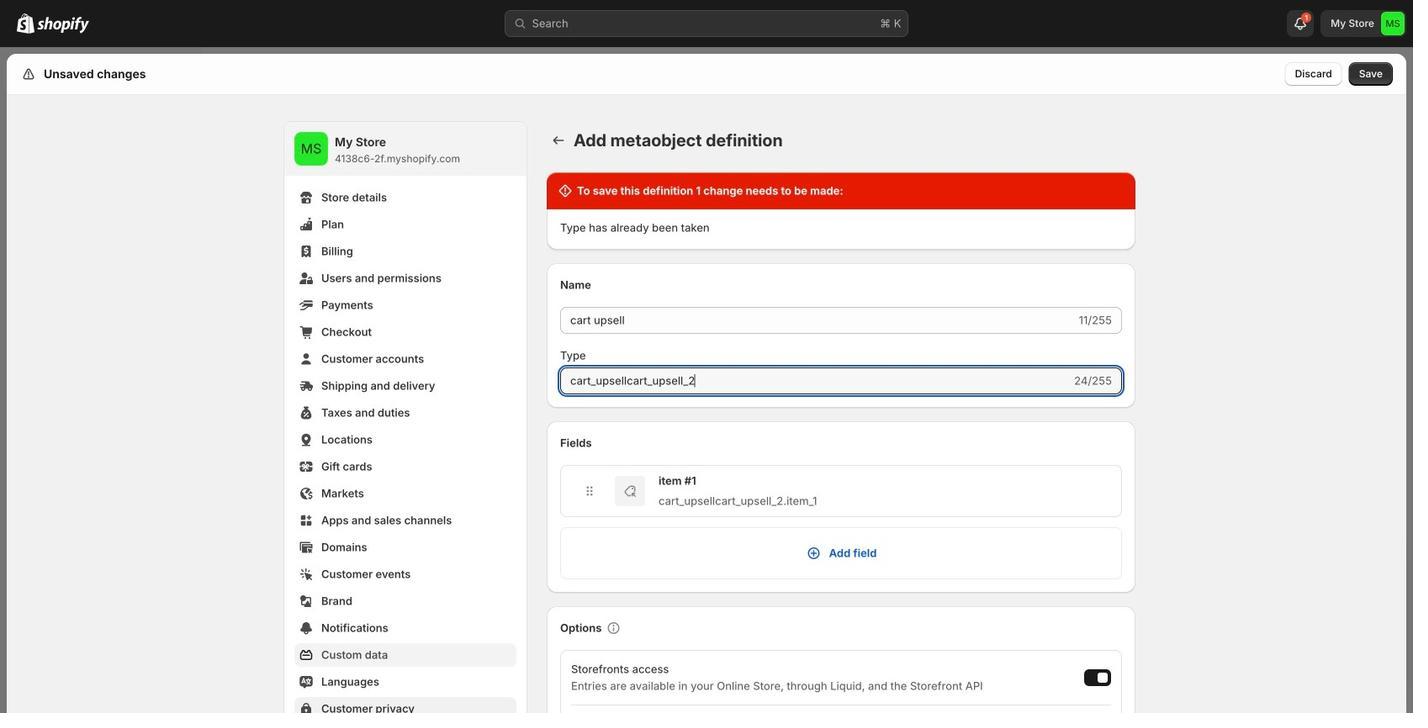 Task type: describe. For each thing, give the bounding box(es) containing it.
0 vertical spatial my store image
[[1382, 12, 1405, 35]]

shop settings menu element
[[284, 122, 527, 714]]

shopify image
[[37, 17, 89, 33]]

none text field inside settings dialog
[[560, 368, 1071, 395]]



Task type: vqa. For each thing, say whether or not it's contained in the screenshot.
Search Collections text box
no



Task type: locate. For each thing, give the bounding box(es) containing it.
my store image
[[1382, 12, 1405, 35], [295, 132, 328, 166]]

0 horizontal spatial my store image
[[295, 132, 328, 166]]

1 horizontal spatial my store image
[[1382, 12, 1405, 35]]

1 vertical spatial my store image
[[295, 132, 328, 166]]

Examples: Cart upsell, Fabric colors, Product bundle text field
[[560, 307, 1076, 334]]

shopify image
[[17, 13, 35, 33]]

settings dialog
[[7, 54, 1407, 714]]

toggle storefronts access image
[[1098, 673, 1108, 683]]

None text field
[[560, 368, 1071, 395]]

my store image inside shop settings menu element
[[295, 132, 328, 166]]



